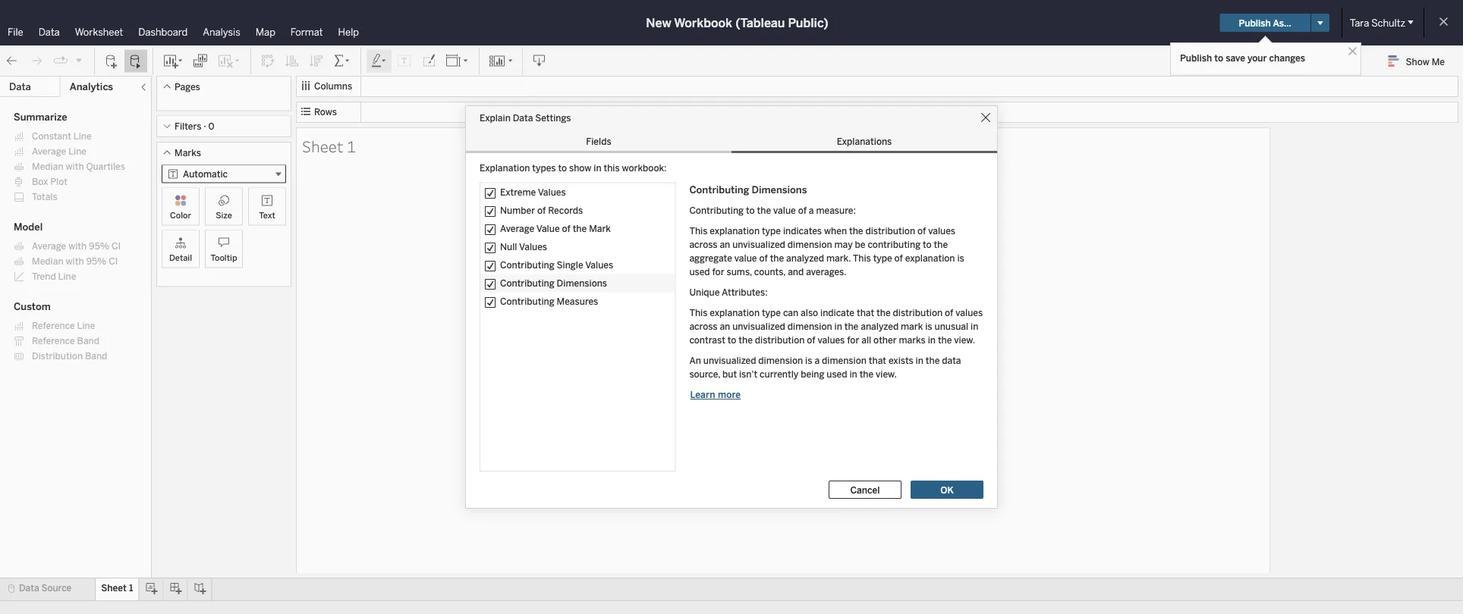 Task type: vqa. For each thing, say whether or not it's contained in the screenshot.
See recent work and favorites from authors you follow element
no



Task type: locate. For each thing, give the bounding box(es) containing it.
be
[[855, 239, 866, 250]]

data down undo image
[[9, 81, 31, 93]]

across up "aggregate"
[[689, 239, 718, 250]]

explain data settings dialog
[[466, 106, 997, 508]]

publish inside button
[[1239, 17, 1271, 28]]

0 horizontal spatial is
[[805, 356, 812, 367]]

for down "aggregate"
[[712, 267, 724, 278]]

0 vertical spatial reference
[[32, 321, 75, 332]]

contributing down null values
[[500, 260, 555, 271]]

analyzed inside this explanation type can also indicate that the distribution of values across an unvisualized dimension in the analyzed mark is unusual in contrast to the distribution of values for all other marks in the view.
[[861, 321, 899, 332]]

analyzed up the other
[[861, 321, 899, 332]]

0
[[208, 121, 214, 132]]

schultz
[[1372, 17, 1405, 29]]

data source
[[19, 583, 72, 594]]

line
[[73, 131, 92, 142], [68, 146, 87, 157], [58, 271, 76, 282], [77, 321, 95, 332]]

1 vertical spatial publish
[[1180, 52, 1212, 63]]

1 horizontal spatial for
[[847, 335, 859, 346]]

this inside this explanation type can also indicate that the distribution of values across an unvisualized dimension in the analyzed mark is unusual in contrast to the distribution of values for all other marks in the view.
[[689, 308, 708, 319]]

with for average with 95% ci
[[68, 241, 87, 252]]

2 vertical spatial type
[[762, 308, 781, 319]]

with
[[66, 161, 84, 172], [68, 241, 87, 252], [66, 256, 84, 267]]

isn't
[[739, 369, 757, 380]]

1 vertical spatial values
[[519, 241, 547, 252]]

unvisualized down 'can'
[[732, 321, 785, 332]]

2 horizontal spatial is
[[957, 253, 964, 264]]

distribution up contributing
[[865, 226, 915, 237]]

1 vertical spatial across
[[689, 321, 718, 332]]

clear sheet image
[[217, 54, 241, 69]]

as...
[[1273, 17, 1292, 28]]

1 vertical spatial an
[[720, 321, 730, 332]]

with for median with 95% ci
[[66, 256, 84, 267]]

unvisualized up counts,
[[732, 239, 785, 250]]

2 vertical spatial this
[[689, 308, 708, 319]]

an
[[720, 239, 730, 250], [720, 321, 730, 332]]

average down "number"
[[500, 223, 534, 234]]

ci
[[112, 241, 121, 252], [109, 256, 118, 267]]

95%
[[89, 241, 109, 252], [86, 256, 107, 267]]

0 vertical spatial with
[[66, 161, 84, 172]]

with up 'median with 95% ci'
[[68, 241, 87, 252]]

values for null values
[[519, 241, 547, 252]]

used down "aggregate"
[[689, 267, 710, 278]]

0 vertical spatial view.
[[954, 335, 975, 346]]

0 vertical spatial unvisualized
[[732, 239, 785, 250]]

1
[[347, 135, 356, 156], [129, 583, 133, 594]]

1 horizontal spatial a
[[815, 356, 820, 367]]

type left 'can'
[[762, 308, 781, 319]]

duplicate image
[[193, 54, 208, 69]]

line up average line
[[73, 131, 92, 142]]

undo image
[[5, 54, 20, 69]]

explanation down contributing
[[905, 253, 955, 264]]

sheet right source
[[101, 583, 127, 594]]

1 vertical spatial ci
[[109, 256, 118, 267]]

publish left as...
[[1239, 17, 1271, 28]]

average down model
[[32, 241, 66, 252]]

value
[[773, 205, 796, 216], [734, 253, 757, 264]]

1 vertical spatial dimensions
[[557, 278, 607, 289]]

author control dialog tabs tab list
[[466, 129, 997, 153]]

in right being
[[850, 369, 857, 380]]

dimension down also
[[788, 321, 832, 332]]

is up unusual
[[957, 253, 964, 264]]

1 vertical spatial values
[[956, 308, 983, 319]]

2 median from the top
[[32, 256, 63, 267]]

indicate
[[820, 308, 855, 319]]

explanation
[[480, 162, 530, 173]]

0 vertical spatial analyzed
[[786, 253, 824, 264]]

for left all
[[847, 335, 859, 346]]

for inside this explanation type can also indicate that the distribution of values across an unvisualized dimension in the analyzed mark is unusual in contrast to the distribution of values for all other marks in the view.
[[847, 335, 859, 346]]

analyzed
[[786, 253, 824, 264], [861, 321, 899, 332]]

for inside the 'this explanation type indicates when the distribution of values across an unvisualized dimension may be contributing to the aggregate value of the analyzed mark. this type of explanation is used for sums, counts, and averages.'
[[712, 267, 724, 278]]

constant
[[32, 131, 71, 142]]

95% up 'median with 95% ci'
[[89, 241, 109, 252]]

for
[[712, 267, 724, 278], [847, 335, 859, 346]]

publish
[[1239, 17, 1271, 28], [1180, 52, 1212, 63]]

this
[[604, 162, 620, 173]]

average down the constant
[[32, 146, 66, 157]]

0 vertical spatial 95%
[[89, 241, 109, 252]]

counts,
[[754, 267, 786, 278]]

a up being
[[815, 356, 820, 367]]

1 vertical spatial analyzed
[[861, 321, 899, 332]]

0 horizontal spatial publish
[[1180, 52, 1212, 63]]

median with quartiles
[[32, 161, 125, 172]]

values right single
[[585, 260, 613, 271]]

1 an from the top
[[720, 239, 730, 250]]

in left this
[[594, 162, 601, 173]]

type down 'contributing to the value of a measure:'
[[762, 226, 781, 237]]

0 vertical spatial type
[[762, 226, 781, 237]]

ci up 'median with 95% ci'
[[112, 241, 121, 252]]

map
[[256, 26, 275, 38]]

is inside this explanation type can also indicate that the distribution of values across an unvisualized dimension in the analyzed mark is unusual in contrast to the distribution of values for all other marks in the view.
[[925, 321, 932, 332]]

1 reference from the top
[[32, 321, 75, 332]]

0 vertical spatial a
[[809, 205, 814, 216]]

band up distribution band
[[77, 336, 99, 347]]

dimensions
[[752, 184, 807, 196], [557, 278, 607, 289]]

of right value
[[562, 223, 571, 234]]

value up indicates
[[773, 205, 796, 216]]

values
[[538, 187, 566, 198], [519, 241, 547, 252], [585, 260, 613, 271]]

1 vertical spatial 1
[[129, 583, 133, 594]]

0 vertical spatial values
[[538, 187, 566, 198]]

this up "aggregate"
[[689, 226, 708, 237]]

an up contrast
[[720, 321, 730, 332]]

type
[[762, 226, 781, 237], [873, 253, 892, 264], [762, 308, 781, 319]]

settings
[[535, 112, 571, 123]]

view. down unusual
[[954, 335, 975, 346]]

sheet down "rows" on the top
[[302, 135, 343, 156]]

1 vertical spatial for
[[847, 335, 859, 346]]

1 horizontal spatial analyzed
[[861, 321, 899, 332]]

that inside the an unvisualized dimension is a dimension that exists in the data source, but isn't currently being used in the view.
[[869, 356, 886, 367]]

tara
[[1350, 17, 1369, 29]]

type inside this explanation type can also indicate that the distribution of values across an unvisualized dimension in the analyzed mark is unusual in contrast to the distribution of values for all other marks in the view.
[[762, 308, 781, 319]]

1 horizontal spatial view.
[[954, 335, 975, 346]]

number of records
[[500, 205, 583, 216]]

view. inside the an unvisualized dimension is a dimension that exists in the data source, but isn't currently being used in the view.
[[876, 369, 897, 380]]

tooltip
[[211, 253, 237, 263]]

contributing up "aggregate"
[[689, 205, 744, 216]]

1 horizontal spatial sheet 1
[[302, 135, 356, 156]]

publish for publish to save your changes
[[1180, 52, 1212, 63]]

0 vertical spatial band
[[77, 336, 99, 347]]

1 vertical spatial with
[[68, 241, 87, 252]]

0 vertical spatial contributing dimensions
[[689, 184, 807, 196]]

1 vertical spatial explanation
[[905, 253, 955, 264]]

summarize
[[14, 111, 67, 123]]

0 horizontal spatial contributing dimensions
[[500, 278, 607, 289]]

explanation down unique attributes:
[[710, 308, 760, 319]]

contributing dimensions up 'contributing to the value of a measure:'
[[689, 184, 807, 196]]

1 vertical spatial that
[[869, 356, 886, 367]]

2 vertical spatial is
[[805, 356, 812, 367]]

1 vertical spatial sheet 1
[[101, 583, 133, 594]]

reference for reference band
[[32, 336, 75, 347]]

1 down columns
[[347, 135, 356, 156]]

value
[[536, 223, 560, 234]]

0 vertical spatial is
[[957, 253, 964, 264]]

view. inside this explanation type can also indicate that the distribution of values across an unvisualized dimension in the analyzed mark is unusual in contrast to the distribution of values for all other marks in the view.
[[954, 335, 975, 346]]

across
[[689, 239, 718, 250], [689, 321, 718, 332]]

an inside the 'this explanation type indicates when the distribution of values across an unvisualized dimension may be contributing to the aggregate value of the analyzed mark. this type of explanation is used for sums, counts, and averages.'
[[720, 239, 730, 250]]

explanations
[[837, 136, 892, 147]]

1 vertical spatial view.
[[876, 369, 897, 380]]

median
[[32, 161, 63, 172], [32, 256, 63, 267]]

data
[[38, 26, 60, 38], [9, 81, 31, 93], [513, 112, 533, 123], [19, 583, 39, 594]]

2 vertical spatial explanation
[[710, 308, 760, 319]]

to right contrast
[[728, 335, 736, 346]]

show labels image
[[397, 54, 412, 69]]

type for aggregate
[[762, 226, 781, 237]]

1 vertical spatial 95%
[[86, 256, 107, 267]]

1 vertical spatial reference
[[32, 336, 75, 347]]

0 vertical spatial distribution
[[865, 226, 915, 237]]

box
[[32, 176, 48, 187]]

band down reference band
[[85, 351, 107, 362]]

values up number of records
[[538, 187, 566, 198]]

0 vertical spatial that
[[857, 308, 874, 319]]

2 reference from the top
[[32, 336, 75, 347]]

2 an from the top
[[720, 321, 730, 332]]

new workbook (tableau public)
[[646, 16, 828, 30]]

format workbook image
[[421, 54, 436, 69]]

0 vertical spatial sheet
[[302, 135, 343, 156]]

text
[[259, 210, 275, 220]]

that up all
[[857, 308, 874, 319]]

1 vertical spatial a
[[815, 356, 820, 367]]

view.
[[954, 335, 975, 346], [876, 369, 897, 380]]

across inside this explanation type can also indicate that the distribution of values across an unvisualized dimension in the analyzed mark is unusual in contrast to the distribution of values for all other marks in the view.
[[689, 321, 718, 332]]

to inside the 'this explanation type indicates when the distribution of values across an unvisualized dimension may be contributing to the aggregate value of the analyzed mark. this type of explanation is used for sums, counts, and averages.'
[[923, 239, 932, 250]]

in right exists
[[916, 356, 923, 367]]

0 horizontal spatial 1
[[129, 583, 133, 594]]

0 vertical spatial used
[[689, 267, 710, 278]]

95% down average with 95% ci
[[86, 256, 107, 267]]

that down the other
[[869, 356, 886, 367]]

explanation types to show in this workbook:
[[480, 162, 667, 173]]

this for mark
[[689, 308, 708, 319]]

type for mark
[[762, 308, 781, 319]]

1 vertical spatial band
[[85, 351, 107, 362]]

95% for average with 95% ci
[[89, 241, 109, 252]]

0 vertical spatial an
[[720, 239, 730, 250]]

0 vertical spatial across
[[689, 239, 718, 250]]

line for reference line
[[77, 321, 95, 332]]

2 vertical spatial values
[[585, 260, 613, 271]]

values
[[928, 226, 955, 237], [956, 308, 983, 319], [818, 335, 845, 346]]

1 vertical spatial median
[[32, 256, 63, 267]]

0 vertical spatial 1
[[347, 135, 356, 156]]

dimensions up measures
[[557, 278, 607, 289]]

sheet 1 down "rows" on the top
[[302, 135, 356, 156]]

line for average line
[[68, 146, 87, 157]]

me
[[1432, 56, 1445, 67]]

0 horizontal spatial sheet
[[101, 583, 127, 594]]

is right mark
[[925, 321, 932, 332]]

contributing
[[689, 184, 749, 196], [689, 205, 744, 216], [500, 260, 555, 271], [500, 278, 555, 289], [500, 296, 555, 307]]

new data source image
[[104, 54, 119, 69]]

1 across from the top
[[689, 239, 718, 250]]

publish left save
[[1180, 52, 1212, 63]]

1 vertical spatial average
[[500, 223, 534, 234]]

across up contrast
[[689, 321, 718, 332]]

view. down exists
[[876, 369, 897, 380]]

1 vertical spatial unvisualized
[[732, 321, 785, 332]]

reference up distribution
[[32, 336, 75, 347]]

1 horizontal spatial is
[[925, 321, 932, 332]]

0 horizontal spatial value
[[734, 253, 757, 264]]

values down value
[[519, 241, 547, 252]]

average for null
[[500, 223, 534, 234]]

value up the sums,
[[734, 253, 757, 264]]

with down average line
[[66, 161, 84, 172]]

sheet 1 right source
[[101, 583, 133, 594]]

that inside this explanation type can also indicate that the distribution of values across an unvisualized dimension in the analyzed mark is unusual in contrast to the distribution of values for all other marks in the view.
[[857, 308, 874, 319]]

line up median with quartiles
[[68, 146, 87, 157]]

ok
[[940, 485, 954, 496]]

value inside the 'this explanation type indicates when the distribution of values across an unvisualized dimension may be contributing to the aggregate value of the analyzed mark. this type of explanation is used for sums, counts, and averages.'
[[734, 253, 757, 264]]

changes
[[1269, 52, 1305, 63]]

an up "aggregate"
[[720, 239, 730, 250]]

size
[[216, 210, 232, 220]]

2 vertical spatial with
[[66, 256, 84, 267]]

ci for median with 95% ci
[[109, 256, 118, 267]]

distribution down 'can'
[[755, 335, 805, 346]]

2 vertical spatial unvisualized
[[703, 356, 756, 367]]

mark.
[[826, 253, 851, 264]]

1 vertical spatial is
[[925, 321, 932, 332]]

1 vertical spatial used
[[827, 369, 847, 380]]

1 median from the top
[[32, 161, 63, 172]]

all
[[861, 335, 871, 346]]

model
[[14, 221, 43, 233]]

averages.
[[806, 267, 847, 278]]

sort ascending image
[[285, 54, 300, 69]]

is up being
[[805, 356, 812, 367]]

band for distribution band
[[85, 351, 107, 362]]

reference line
[[32, 321, 95, 332]]

dimension down indicates
[[788, 239, 832, 250]]

0 vertical spatial value
[[773, 205, 796, 216]]

custom
[[14, 301, 51, 313]]

this down unique
[[689, 308, 708, 319]]

can
[[783, 308, 798, 319]]

of down also
[[807, 335, 816, 346]]

1 horizontal spatial 1
[[347, 135, 356, 156]]

median up trend at the left top of page
[[32, 256, 63, 267]]

1 horizontal spatial publish
[[1239, 17, 1271, 28]]

this down be
[[853, 253, 871, 264]]

ci down average with 95% ci
[[109, 256, 118, 267]]

2 across from the top
[[689, 321, 718, 332]]

reference up reference band
[[32, 321, 75, 332]]

in down indicate
[[834, 321, 842, 332]]

publish as... button
[[1220, 14, 1310, 32]]

0 vertical spatial values
[[928, 226, 955, 237]]

1 horizontal spatial used
[[827, 369, 847, 380]]

1 vertical spatial contributing dimensions
[[500, 278, 607, 289]]

·
[[204, 121, 206, 132]]

in right unusual
[[971, 321, 978, 332]]

swap rows and columns image
[[260, 54, 275, 69]]

show/hide cards image
[[489, 54, 513, 69]]

1 horizontal spatial dimensions
[[752, 184, 807, 196]]

0 vertical spatial explanation
[[710, 226, 760, 237]]

dimension up currently
[[758, 356, 803, 367]]

distribution inside the 'this explanation type indicates when the distribution of values across an unvisualized dimension may be contributing to the aggregate value of the analyzed mark. this type of explanation is used for sums, counts, and averages.'
[[865, 226, 915, 237]]

0 vertical spatial publish
[[1239, 17, 1271, 28]]

1 horizontal spatial contributing dimensions
[[689, 184, 807, 196]]

fields
[[586, 136, 611, 147]]

0 vertical spatial median
[[32, 161, 63, 172]]

dimension inside the 'this explanation type indicates when the distribution of values across an unvisualized dimension may be contributing to the aggregate value of the analyzed mark. this type of explanation is used for sums, counts, and averages.'
[[788, 239, 832, 250]]

is inside the 'this explanation type indicates when the distribution of values across an unvisualized dimension may be contributing to the aggregate value of the analyzed mark. this type of explanation is used for sums, counts, and averages.'
[[957, 253, 964, 264]]

0 horizontal spatial dimensions
[[557, 278, 607, 289]]

with down average with 95% ci
[[66, 256, 84, 267]]

data right explain
[[513, 112, 533, 123]]

new
[[646, 16, 671, 30]]

measure:
[[816, 205, 856, 216]]

type down contributing
[[873, 253, 892, 264]]

0 vertical spatial average
[[32, 146, 66, 157]]

0 vertical spatial for
[[712, 267, 724, 278]]

to right contributing
[[923, 239, 932, 250]]

average inside explain data settings dialog
[[500, 223, 534, 234]]

used
[[689, 267, 710, 278], [827, 369, 847, 380]]

distribution up mark
[[893, 308, 943, 319]]

analyzed up and at the top of page
[[786, 253, 824, 264]]

explanation up "aggregate"
[[710, 226, 760, 237]]

is
[[957, 253, 964, 264], [925, 321, 932, 332], [805, 356, 812, 367]]

sums,
[[727, 267, 752, 278]]

the
[[757, 205, 771, 216], [573, 223, 587, 234], [849, 226, 863, 237], [934, 239, 948, 250], [770, 253, 784, 264], [877, 308, 891, 319], [844, 321, 859, 332], [739, 335, 753, 346], [938, 335, 952, 346], [926, 356, 940, 367], [860, 369, 874, 380]]

0 horizontal spatial for
[[712, 267, 724, 278]]

0 horizontal spatial used
[[689, 267, 710, 278]]

a up indicates
[[809, 205, 814, 216]]

explanation inside this explanation type can also indicate that the distribution of values across an unvisualized dimension in the analyzed mark is unusual in contrast to the distribution of values for all other marks in the view.
[[710, 308, 760, 319]]

0 vertical spatial this
[[689, 226, 708, 237]]

unvisualized up but
[[703, 356, 756, 367]]

explanation
[[710, 226, 760, 237], [905, 253, 955, 264], [710, 308, 760, 319]]

contributing dimensions down contributing single values
[[500, 278, 607, 289]]

show
[[569, 162, 591, 173]]

a
[[809, 205, 814, 216], [815, 356, 820, 367]]

contributing to the value of a measure:
[[689, 205, 856, 216]]

median up box plot
[[32, 161, 63, 172]]

null
[[500, 241, 517, 252]]

0 horizontal spatial view.
[[876, 369, 897, 380]]

trend
[[32, 271, 56, 282]]

1 right source
[[129, 583, 133, 594]]

distribution
[[865, 226, 915, 237], [893, 308, 943, 319], [755, 335, 805, 346]]

0 vertical spatial ci
[[112, 241, 121, 252]]

line up reference band
[[77, 321, 95, 332]]

0 horizontal spatial analyzed
[[786, 253, 824, 264]]

explain
[[480, 112, 511, 123]]

to
[[1214, 52, 1224, 63], [558, 162, 567, 173], [746, 205, 755, 216], [923, 239, 932, 250], [728, 335, 736, 346]]

1 vertical spatial value
[[734, 253, 757, 264]]



Task type: describe. For each thing, give the bounding box(es) containing it.
0 vertical spatial sheet 1
[[302, 135, 356, 156]]

values for extreme values
[[538, 187, 566, 198]]

to left save
[[1214, 52, 1224, 63]]

is inside the an unvisualized dimension is a dimension that exists in the data source, but isn't currently being used in the view.
[[805, 356, 812, 367]]

pages
[[175, 81, 200, 92]]

average with 95% ci
[[32, 241, 121, 252]]

learn more
[[690, 390, 741, 401]]

contributing down contributing single values
[[500, 296, 555, 307]]

contributing down author control dialog tabs tab list
[[689, 184, 749, 196]]

rows
[[314, 107, 337, 118]]

contributing
[[868, 239, 921, 250]]

across inside the 'this explanation type indicates when the distribution of values across an unvisualized dimension may be contributing to the aggregate value of the analyzed mark. this type of explanation is used for sums, counts, and averages.'
[[689, 239, 718, 250]]

1 horizontal spatial sheet
[[302, 135, 343, 156]]

replay animation image
[[74, 56, 83, 65]]

median for median with quartiles
[[32, 161, 63, 172]]

of up unusual
[[945, 308, 953, 319]]

worksheet
[[75, 26, 123, 38]]

unvisualized inside the an unvisualized dimension is a dimension that exists in the data source, but isn't currently being used in the view.
[[703, 356, 756, 367]]

1 vertical spatial distribution
[[893, 308, 943, 319]]

new worksheet image
[[162, 54, 184, 69]]

dimension down all
[[822, 356, 867, 367]]

to inside this explanation type can also indicate that the distribution of values across an unvisualized dimension in the analyzed mark is unusual in contrast to the distribution of values for all other marks in the view.
[[728, 335, 736, 346]]

but
[[722, 369, 737, 380]]

to left the show
[[558, 162, 567, 173]]

sort descending image
[[309, 54, 324, 69]]

box plot
[[32, 176, 68, 187]]

of up value
[[537, 205, 546, 216]]

line for constant line
[[73, 131, 92, 142]]

extreme
[[500, 187, 536, 198]]

line for trend line
[[58, 271, 76, 282]]

0 horizontal spatial sheet 1
[[101, 583, 133, 594]]

extreme values
[[500, 187, 566, 198]]

publish as...
[[1239, 17, 1292, 28]]

of up indicates
[[798, 205, 807, 216]]

show me
[[1406, 56, 1445, 67]]

color
[[170, 210, 191, 220]]

marks
[[899, 335, 926, 346]]

workbook
[[674, 16, 732, 30]]

distribution
[[32, 351, 83, 362]]

more
[[718, 390, 741, 401]]

tara schultz
[[1350, 17, 1405, 29]]

detail
[[169, 253, 192, 263]]

highlight image
[[370, 54, 388, 69]]

publish to save your changes
[[1180, 52, 1305, 63]]

filters · 0
[[175, 121, 214, 132]]

distribution band
[[32, 351, 107, 362]]

(tableau
[[735, 16, 785, 30]]

reference for reference line
[[32, 321, 75, 332]]

data left source
[[19, 583, 39, 594]]

used inside the 'this explanation type indicates when the distribution of values across an unvisualized dimension may be contributing to the aggregate value of the analyzed mark. this type of explanation is used for sums, counts, and averages.'
[[689, 267, 710, 278]]

resume auto updates image
[[128, 54, 143, 69]]

data
[[942, 356, 961, 367]]

publish for publish as...
[[1239, 17, 1271, 28]]

mark
[[589, 223, 611, 234]]

show me button
[[1382, 49, 1459, 73]]

redo image
[[29, 54, 44, 69]]

help
[[338, 26, 359, 38]]

file
[[8, 26, 23, 38]]

band for reference band
[[77, 336, 99, 347]]

contrast
[[689, 335, 725, 346]]

2 vertical spatial distribution
[[755, 335, 805, 346]]

marks
[[175, 147, 201, 158]]

show
[[1406, 56, 1430, 67]]

collapse image
[[139, 83, 148, 92]]

data inside dialog
[[513, 112, 533, 123]]

unique attributes:
[[689, 287, 768, 298]]

of down contributing
[[894, 253, 903, 264]]

source,
[[689, 369, 720, 380]]

download image
[[532, 54, 547, 69]]

and
[[788, 267, 804, 278]]

trend line
[[32, 271, 76, 282]]

2 vertical spatial average
[[32, 241, 66, 252]]

null values
[[500, 241, 547, 252]]

records
[[548, 205, 583, 216]]

ci for average with 95% ci
[[112, 241, 121, 252]]

1 vertical spatial sheet
[[101, 583, 127, 594]]

contributing single values
[[500, 260, 613, 271]]

unvisualized inside the 'this explanation type indicates when the distribution of values across an unvisualized dimension may be contributing to the aggregate value of the analyzed mark. this type of explanation is used for sums, counts, and averages.'
[[732, 239, 785, 250]]

learn
[[690, 390, 715, 401]]

values inside the 'this explanation type indicates when the distribution of values across an unvisualized dimension may be contributing to the aggregate value of the analyzed mark. this type of explanation is used for sums, counts, and averages.'
[[928, 226, 955, 237]]

attributes:
[[722, 287, 768, 298]]

save
[[1226, 52, 1245, 63]]

of up contributing
[[917, 226, 926, 237]]

when
[[824, 226, 847, 237]]

learn more link
[[689, 389, 742, 401]]

contributing measures
[[500, 296, 598, 307]]

an inside this explanation type can also indicate that the distribution of values across an unvisualized dimension in the analyzed mark is unusual in contrast to the distribution of values for all other marks in the view.
[[720, 321, 730, 332]]

median for median with 95% ci
[[32, 256, 63, 267]]

cancel
[[850, 485, 880, 496]]

plot
[[50, 176, 68, 187]]

columns
[[314, 81, 352, 92]]

a inside the an unvisualized dimension is a dimension that exists in the data source, but isn't currently being used in the view.
[[815, 356, 820, 367]]

0 vertical spatial dimensions
[[752, 184, 807, 196]]

this for aggregate
[[689, 226, 708, 237]]

mark
[[901, 321, 923, 332]]

aggregate
[[689, 253, 732, 264]]

number
[[500, 205, 535, 216]]

this explanation type can also indicate that the distribution of values across an unvisualized dimension in the analyzed mark is unusual in contrast to the distribution of values for all other marks in the view.
[[689, 308, 983, 346]]

close image
[[1346, 44, 1360, 58]]

fit image
[[445, 54, 470, 69]]

public)
[[788, 16, 828, 30]]

average line
[[32, 146, 87, 157]]

measures
[[557, 296, 598, 307]]

average value of the mark
[[500, 223, 611, 234]]

contributing up contributing measures
[[500, 278, 555, 289]]

analytics
[[70, 81, 113, 93]]

that for indicate
[[857, 308, 874, 319]]

unusual
[[935, 321, 968, 332]]

this explanation type indicates when the distribution of values across an unvisualized dimension may be contributing to the aggregate value of the analyzed mark. this type of explanation is used for sums, counts, and averages.
[[689, 226, 964, 278]]

unique
[[689, 287, 720, 298]]

types
[[532, 162, 556, 173]]

ok button
[[911, 481, 984, 499]]

being
[[801, 369, 824, 380]]

1 horizontal spatial value
[[773, 205, 796, 216]]

data up replay animation icon
[[38, 26, 60, 38]]

that for dimension
[[869, 356, 886, 367]]

dimension inside this explanation type can also indicate that the distribution of values across an unvisualized dimension in the analyzed mark is unusual in contrast to the distribution of values for all other marks in the view.
[[788, 321, 832, 332]]

1 vertical spatial this
[[853, 253, 871, 264]]

analyzed inside the 'this explanation type indicates when the distribution of values across an unvisualized dimension may be contributing to the aggregate value of the analyzed mark. this type of explanation is used for sums, counts, and averages.'
[[786, 253, 824, 264]]

dashboard
[[138, 26, 188, 38]]

constant line
[[32, 131, 92, 142]]

average for median
[[32, 146, 66, 157]]

1 vertical spatial type
[[873, 253, 892, 264]]

of up counts,
[[759, 253, 768, 264]]

0 horizontal spatial a
[[809, 205, 814, 216]]

in right marks
[[928, 335, 936, 346]]

your
[[1248, 52, 1267, 63]]

indicates
[[783, 226, 822, 237]]

used inside the an unvisualized dimension is a dimension that exists in the data source, but isn't currently being used in the view.
[[827, 369, 847, 380]]

to up the sums,
[[746, 205, 755, 216]]

exists
[[889, 356, 913, 367]]

totals
[[32, 192, 57, 203]]

also
[[801, 308, 818, 319]]

explanation for across
[[710, 226, 760, 237]]

explanation for of
[[710, 308, 760, 319]]

totals image
[[333, 54, 351, 69]]

cancel button
[[829, 481, 902, 499]]

with for median with quartiles
[[66, 161, 84, 172]]

analysis
[[203, 26, 240, 38]]

95% for median with 95% ci
[[86, 256, 107, 267]]

filters
[[175, 121, 201, 132]]

unvisualized inside this explanation type can also indicate that the distribution of values across an unvisualized dimension in the analyzed mark is unusual in contrast to the distribution of values for all other marks in the view.
[[732, 321, 785, 332]]

format
[[291, 26, 323, 38]]

replay animation image
[[53, 53, 68, 68]]

2 vertical spatial values
[[818, 335, 845, 346]]

an unvisualized dimension is a dimension that exists in the data source, but isn't currently being used in the view.
[[689, 356, 961, 380]]



